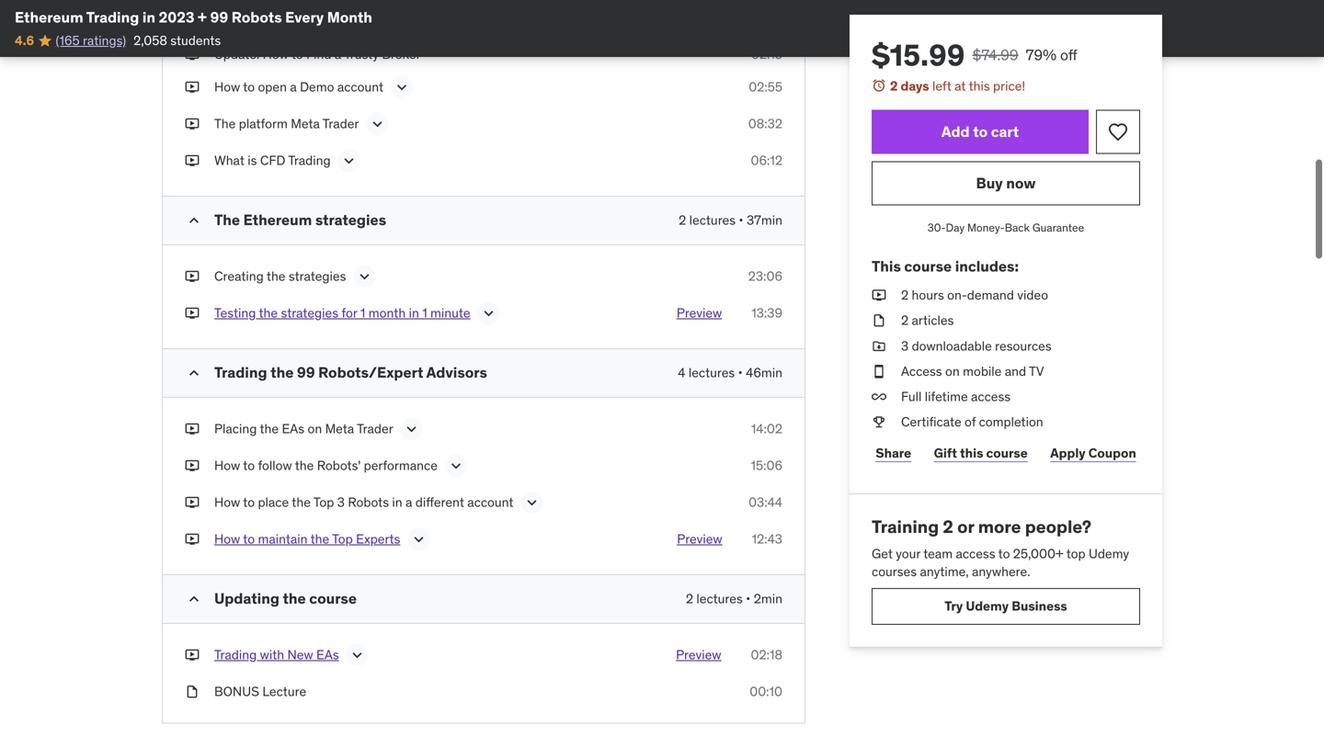Task type: locate. For each thing, give the bounding box(es) containing it.
1 horizontal spatial ethereum
[[243, 210, 312, 229]]

0 vertical spatial in
[[142, 8, 155, 27]]

show lecture description image up testing the strategies for 1 month in 1 minute
[[355, 267, 374, 286]]

ethereum trading in 2023 + 99 robots every month
[[15, 8, 372, 27]]

1 1 from the left
[[360, 305, 365, 321]]

how for open
[[214, 78, 240, 95]]

1 vertical spatial lectures
[[689, 364, 735, 381]]

how left maintain
[[214, 531, 240, 547]]

robots up update:
[[232, 8, 282, 27]]

to for how to follow the robots' performance
[[243, 457, 255, 474]]

course inside gift this course link
[[986, 445, 1028, 461]]

how
[[263, 46, 289, 62], [214, 78, 240, 95], [214, 457, 240, 474], [214, 494, 240, 511], [214, 531, 240, 547]]

a right open
[[290, 78, 297, 95]]

preview left 12:43
[[677, 531, 722, 547]]

show lecture description image for the platform meta trader
[[368, 115, 387, 133]]

people?
[[1025, 516, 1092, 538]]

2 the from the top
[[214, 210, 240, 229]]

creating the strategies
[[214, 268, 346, 284]]

1
[[360, 305, 365, 321], [422, 305, 427, 321]]

how to open a demo account
[[214, 78, 383, 95]]

0 vertical spatial access
[[971, 388, 1011, 405]]

small image for updating
[[185, 590, 203, 609]]

1 vertical spatial 99
[[297, 363, 315, 382]]

advisors
[[426, 363, 487, 382]]

99 right + at the left top of page
[[210, 8, 228, 27]]

top for 3
[[313, 494, 334, 511]]

course up hours
[[904, 257, 952, 276]]

1 vertical spatial course
[[986, 445, 1028, 461]]

the right are
[[269, 13, 288, 30]]

lectures left 37min
[[689, 212, 736, 228]]

2 right alarm image
[[890, 78, 898, 94]]

for left trading
[[338, 13, 353, 30]]

1 horizontal spatial 3
[[901, 338, 909, 354]]

alarm image
[[872, 78, 886, 93]]

xsmall image left with
[[185, 646, 200, 664]]

preview up the 4
[[677, 305, 722, 321]]

course for gift this course
[[986, 445, 1028, 461]]

preview for 13:39
[[677, 305, 722, 321]]

4.6
[[15, 32, 34, 49]]

robots
[[232, 8, 282, 27], [348, 494, 389, 511]]

how up open
[[263, 46, 289, 62]]

on down downloadable
[[945, 363, 960, 380]]

what for what are the brokers for trading
[[214, 13, 244, 30]]

trader
[[323, 115, 359, 132], [357, 421, 393, 437]]

mobile
[[963, 363, 1002, 380]]

trading with new eas button
[[214, 646, 339, 668]]

access down or
[[956, 546, 995, 562]]

3 up access
[[901, 338, 909, 354]]

top inside button
[[332, 531, 353, 547]]

show lecture description image for what is cfd trading
[[340, 152, 358, 170]]

to left place
[[243, 494, 255, 511]]

1 vertical spatial top
[[332, 531, 353, 547]]

2 vertical spatial strategies
[[281, 305, 338, 321]]

3 down robots'
[[337, 494, 345, 511]]

month
[[369, 305, 406, 321]]

1 left month
[[360, 305, 365, 321]]

2 lectures • 37min
[[679, 212, 783, 228]]

• for updating the course
[[746, 591, 751, 607]]

experts
[[356, 531, 400, 547]]

0 horizontal spatial 1
[[360, 305, 365, 321]]

the right follow
[[295, 457, 314, 474]]

2 vertical spatial a
[[406, 494, 412, 511]]

1 horizontal spatial in
[[392, 494, 402, 511]]

to left maintain
[[243, 531, 255, 547]]

2 left articles
[[901, 312, 909, 329]]

lectures right the 4
[[689, 364, 735, 381]]

99
[[210, 8, 228, 27], [297, 363, 315, 382]]

• left 37min
[[739, 212, 744, 228]]

ethereum
[[15, 8, 83, 27], [243, 210, 312, 229]]

strategies down creating the strategies
[[281, 305, 338, 321]]

what right + at the left top of page
[[214, 13, 244, 30]]

show lecture description image for xsmall image to the left of follow
[[447, 457, 465, 475]]

the up placing the eas on meta trader
[[270, 363, 294, 382]]

1 vertical spatial robots
[[348, 494, 389, 511]]

a left different
[[406, 494, 412, 511]]

robots'
[[317, 457, 361, 474]]

0 vertical spatial what
[[214, 13, 244, 30]]

1 vertical spatial udemy
[[966, 598, 1009, 615]]

top left experts
[[332, 531, 353, 547]]

08:32
[[748, 115, 783, 132]]

0 vertical spatial ethereum
[[15, 8, 83, 27]]

trading
[[86, 8, 139, 27], [288, 152, 331, 169], [214, 363, 267, 382], [214, 647, 257, 663]]

0 vertical spatial a
[[335, 46, 341, 62]]

ethereum up creating the strategies
[[243, 210, 312, 229]]

what inside button
[[214, 13, 244, 30]]

to left follow
[[243, 457, 255, 474]]

meta up robots'
[[325, 421, 354, 437]]

bonus
[[214, 684, 259, 700]]

1 vertical spatial 3
[[337, 494, 345, 511]]

try udemy business
[[945, 598, 1067, 615]]

1 vertical spatial what
[[214, 152, 244, 169]]

udemy right try
[[966, 598, 1009, 615]]

show lecture description image
[[393, 78, 411, 96], [368, 115, 387, 133], [340, 152, 358, 170], [402, 420, 421, 438], [523, 494, 541, 512], [348, 646, 367, 665]]

0 vertical spatial meta
[[291, 115, 320, 132]]

access down mobile on the right of the page
[[971, 388, 1011, 405]]

14:02
[[751, 421, 783, 437]]

small image
[[185, 364, 203, 382], [185, 590, 203, 609]]

1 vertical spatial access
[[956, 546, 995, 562]]

the inside how to maintain the top experts button
[[310, 531, 329, 547]]

to up the anywhere.
[[998, 546, 1010, 562]]

0 vertical spatial top
[[313, 494, 334, 511]]

top
[[1066, 546, 1086, 562]]

the right place
[[292, 494, 311, 511]]

1 vertical spatial in
[[409, 305, 419, 321]]

course for updating the course
[[309, 589, 357, 608]]

0 vertical spatial strategies
[[315, 210, 386, 229]]

bonus lecture
[[214, 684, 306, 700]]

0 vertical spatial lectures
[[689, 212, 736, 228]]

lectures for the ethereum strategies
[[689, 212, 736, 228]]

1 vertical spatial small image
[[185, 590, 203, 609]]

2 for 2 lectures • 37min
[[679, 212, 686, 228]]

apply
[[1050, 445, 1086, 461]]

on up how to follow the robots' performance
[[308, 421, 322, 437]]

1 horizontal spatial account
[[467, 494, 514, 511]]

in down performance
[[392, 494, 402, 511]]

1 horizontal spatial udemy
[[1089, 546, 1129, 562]]

0 vertical spatial the
[[214, 115, 236, 132]]

trading up placing
[[214, 363, 267, 382]]

0 vertical spatial account
[[337, 78, 383, 95]]

2 left or
[[943, 516, 953, 538]]

xsmall image left maintain
[[185, 530, 200, 548]]

eas right new
[[316, 647, 339, 663]]

show lecture description image right experts
[[410, 530, 428, 549]]

full lifetime access
[[901, 388, 1011, 405]]

strategies
[[315, 210, 386, 229], [289, 268, 346, 284], [281, 305, 338, 321]]

to inside training 2 or more people? get your team access to 25,000+ top udemy courses anytime, anywhere.
[[998, 546, 1010, 562]]

0 horizontal spatial ethereum
[[15, 8, 83, 27]]

what are the brokers for trading button
[[214, 13, 397, 31]]

top
[[313, 494, 334, 511], [332, 531, 353, 547]]

1 horizontal spatial eas
[[316, 647, 339, 663]]

how down update:
[[214, 78, 240, 95]]

now
[[1006, 174, 1036, 193]]

in inside button
[[409, 305, 419, 321]]

strategies inside testing the strategies for 1 month in 1 minute button
[[281, 305, 338, 321]]

2 left 2min
[[686, 591, 693, 607]]

ethereum up (165
[[15, 8, 83, 27]]

2 left hours
[[901, 287, 909, 304]]

top down how to follow the robots' performance
[[313, 494, 334, 511]]

the
[[269, 13, 288, 30], [267, 268, 286, 284], [259, 305, 278, 321], [270, 363, 294, 382], [260, 421, 279, 437], [295, 457, 314, 474], [292, 494, 311, 511], [310, 531, 329, 547], [283, 589, 306, 608]]

1 vertical spatial preview
[[677, 531, 722, 547]]

for
[[338, 13, 353, 30], [342, 305, 357, 321]]

1 vertical spatial trader
[[357, 421, 393, 437]]

and
[[1005, 363, 1026, 380]]

1 vertical spatial on
[[308, 421, 322, 437]]

1 horizontal spatial course
[[904, 257, 952, 276]]

1 horizontal spatial meta
[[325, 421, 354, 437]]

•
[[739, 212, 744, 228], [738, 364, 743, 381], [746, 591, 751, 607]]

certificate of completion
[[901, 414, 1043, 430]]

46min
[[746, 364, 783, 381]]

30-
[[928, 221, 946, 235]]

how down placing
[[214, 457, 240, 474]]

small image for trading
[[185, 364, 203, 382]]

the left platform on the left top of the page
[[214, 115, 236, 132]]

1 left minute
[[422, 305, 427, 321]]

99 up placing the eas on meta trader
[[297, 363, 315, 382]]

2 horizontal spatial in
[[409, 305, 419, 321]]

show lecture description image right minute
[[480, 304, 498, 323]]

xsmall image left follow
[[185, 457, 200, 475]]

follow
[[258, 457, 292, 474]]

1 vertical spatial account
[[467, 494, 514, 511]]

lectures left 2min
[[696, 591, 743, 607]]

1 vertical spatial •
[[738, 364, 743, 381]]

lectures
[[689, 212, 736, 228], [689, 364, 735, 381], [696, 591, 743, 607]]

2 vertical spatial preview
[[676, 647, 721, 663]]

1 small image from the top
[[185, 364, 203, 382]]

0 vertical spatial 99
[[210, 8, 228, 27]]

a
[[335, 46, 341, 62], [290, 78, 297, 95], [406, 494, 412, 511]]

show lecture description image up different
[[447, 457, 465, 475]]

how to maintain the top experts
[[214, 531, 400, 547]]

2 vertical spatial course
[[309, 589, 357, 608]]

2 vertical spatial lectures
[[696, 591, 743, 607]]

xsmall image up share
[[872, 413, 886, 431]]

0 vertical spatial course
[[904, 257, 952, 276]]

for left month
[[342, 305, 357, 321]]

in up 2,058
[[142, 8, 155, 27]]

1 vertical spatial strategies
[[289, 268, 346, 284]]

lectures for trading the 99 robots/expert advisors
[[689, 364, 735, 381]]

strategies up testing the strategies for 1 month in 1 minute
[[289, 268, 346, 284]]

0 vertical spatial •
[[739, 212, 744, 228]]

show lecture description image
[[355, 267, 374, 286], [480, 304, 498, 323], [447, 457, 465, 475], [410, 530, 428, 549]]

robots for every
[[232, 8, 282, 27]]

eas
[[282, 421, 304, 437], [316, 647, 339, 663]]

how for place
[[214, 494, 240, 511]]

coupon
[[1088, 445, 1136, 461]]

2 articles
[[901, 312, 954, 329]]

• left 46min
[[738, 364, 743, 381]]

robots up experts
[[348, 494, 389, 511]]

0 vertical spatial robots
[[232, 8, 282, 27]]

resources
[[995, 338, 1052, 354]]

0 vertical spatial for
[[338, 13, 353, 30]]

udemy
[[1089, 546, 1129, 562], [966, 598, 1009, 615]]

meta down how to open a demo account
[[291, 115, 320, 132]]

2 small image from the top
[[185, 590, 203, 609]]

course down how to maintain the top experts button
[[309, 589, 357, 608]]

2,058
[[133, 32, 167, 49]]

cfd
[[260, 152, 285, 169]]

0 horizontal spatial on
[[308, 421, 322, 437]]

testing the strategies for 1 month in 1 minute button
[[214, 304, 470, 326]]

brokers
[[291, 13, 335, 30]]

course down completion
[[986, 445, 1028, 461]]

06:12
[[751, 152, 783, 169]]

the platform meta trader
[[214, 115, 359, 132]]

1 the from the top
[[214, 115, 236, 132]]

1 what from the top
[[214, 13, 244, 30]]

1 vertical spatial this
[[960, 445, 983, 461]]

$74.99
[[972, 46, 1018, 64]]

what left is
[[214, 152, 244, 169]]

0 vertical spatial small image
[[185, 364, 203, 382]]

in right month
[[409, 305, 419, 321]]

12:43
[[752, 531, 783, 547]]

this right gift
[[960, 445, 983, 461]]

to left cart
[[973, 122, 988, 141]]

• left 2min
[[746, 591, 751, 607]]

udemy right top
[[1089, 546, 1129, 562]]

xsmall image
[[185, 45, 200, 63], [185, 267, 200, 285], [872, 337, 886, 355], [872, 363, 886, 381], [185, 494, 200, 512], [185, 683, 200, 701]]

completion
[[979, 414, 1043, 430]]

get
[[872, 546, 893, 562]]

preview
[[677, 305, 722, 321], [677, 531, 722, 547], [676, 647, 721, 663]]

gift this course
[[934, 445, 1028, 461]]

2 vertical spatial •
[[746, 591, 751, 607]]

2 horizontal spatial course
[[986, 445, 1028, 461]]

a right find
[[335, 46, 341, 62]]

to left find
[[291, 46, 303, 62]]

2 left 37min
[[679, 212, 686, 228]]

the right small icon
[[214, 210, 240, 229]]

0 horizontal spatial course
[[309, 589, 357, 608]]

xsmall image left platform on the left top of the page
[[185, 115, 200, 133]]

0 vertical spatial preview
[[677, 305, 722, 321]]

1 horizontal spatial on
[[945, 363, 960, 380]]

xsmall image
[[185, 13, 200, 31], [185, 78, 200, 96], [185, 115, 200, 133], [185, 152, 200, 170], [872, 287, 886, 305], [185, 304, 200, 322], [872, 312, 886, 330], [872, 388, 886, 406], [872, 413, 886, 431], [185, 420, 200, 438], [185, 457, 200, 475], [185, 530, 200, 548], [185, 646, 200, 664]]

this
[[969, 78, 990, 94], [960, 445, 983, 461]]

price!
[[993, 78, 1025, 94]]

1 horizontal spatial robots
[[348, 494, 389, 511]]

0 horizontal spatial a
[[290, 78, 297, 95]]

1 vertical spatial eas
[[316, 647, 339, 663]]

0 vertical spatial eas
[[282, 421, 304, 437]]

demand
[[967, 287, 1014, 304]]

preview down 2 lectures • 2min
[[676, 647, 721, 663]]

xsmall image down students
[[185, 78, 200, 96]]

account right different
[[467, 494, 514, 511]]

02:18
[[751, 647, 783, 663]]

strategies up creating the strategies
[[315, 210, 386, 229]]

to for add to cart
[[973, 122, 988, 141]]

0 vertical spatial udemy
[[1089, 546, 1129, 562]]

the right testing
[[259, 305, 278, 321]]

platform
[[239, 115, 288, 132]]

access inside training 2 or more people? get your team access to 25,000+ top udemy courses anytime, anywhere.
[[956, 546, 995, 562]]

2,058 students
[[133, 32, 221, 49]]

this right at
[[969, 78, 990, 94]]

how inside button
[[214, 531, 240, 547]]

show lecture description image for how to open a demo account
[[393, 78, 411, 96]]

eas up follow
[[282, 421, 304, 437]]

0 horizontal spatial robots
[[232, 8, 282, 27]]

2 what from the top
[[214, 152, 244, 169]]

trading left with
[[214, 647, 257, 663]]

open
[[258, 78, 287, 95]]

(165 ratings)
[[56, 32, 126, 49]]

the right maintain
[[310, 531, 329, 547]]

0 horizontal spatial udemy
[[966, 598, 1009, 615]]

1 vertical spatial the
[[214, 210, 240, 229]]

trader down "demo"
[[323, 115, 359, 132]]

02:55
[[749, 78, 783, 95]]

trader up performance
[[357, 421, 393, 437]]

1 horizontal spatial 1
[[422, 305, 427, 321]]

minute
[[430, 305, 470, 321]]

to left open
[[243, 78, 255, 95]]



Task type: describe. For each thing, give the bounding box(es) containing it.
1 vertical spatial ethereum
[[243, 210, 312, 229]]

2 for 2 days left at this price!
[[890, 78, 898, 94]]

0 horizontal spatial eas
[[282, 421, 304, 437]]

37min
[[747, 212, 783, 228]]

the for the platform meta trader
[[214, 115, 236, 132]]

add
[[941, 122, 970, 141]]

ratings)
[[83, 32, 126, 49]]

buy now
[[976, 174, 1036, 193]]

xsmall image left placing
[[185, 420, 200, 438]]

xsmall image left testing
[[185, 304, 200, 322]]

money-
[[967, 221, 1005, 235]]

15:06
[[751, 457, 783, 474]]

1 vertical spatial a
[[290, 78, 297, 95]]

how to place the top 3 robots in a different account
[[214, 494, 514, 511]]

4
[[678, 364, 685, 381]]

top for experts
[[332, 531, 353, 547]]

try
[[945, 598, 963, 615]]

is
[[248, 152, 257, 169]]

lifetime
[[925, 388, 968, 405]]

udemy inside training 2 or more people? get your team access to 25,000+ top udemy courses anytime, anywhere.
[[1089, 546, 1129, 562]]

creating
[[214, 268, 264, 284]]

video
[[1017, 287, 1048, 304]]

xsmall image left '2 articles'
[[872, 312, 886, 330]]

the inside testing the strategies for 1 month in 1 minute button
[[259, 305, 278, 321]]

0 horizontal spatial 3
[[337, 494, 345, 511]]

guarantee
[[1032, 221, 1084, 235]]

0 vertical spatial trader
[[323, 115, 359, 132]]

trading inside button
[[214, 647, 257, 663]]

preview for 02:18
[[676, 647, 721, 663]]

2 for 2 lectures • 2min
[[686, 591, 693, 607]]

preview for 12:43
[[677, 531, 722, 547]]

off
[[1060, 46, 1077, 64]]

0 horizontal spatial in
[[142, 8, 155, 27]]

• for the ethereum strategies
[[739, 212, 744, 228]]

to for how to place the top 3 robots in a different account
[[243, 494, 255, 511]]

wishlist image
[[1107, 121, 1129, 143]]

30-day money-back guarantee
[[928, 221, 1084, 235]]

the right placing
[[260, 421, 279, 437]]

2 inside training 2 or more people? get your team access to 25,000+ top udemy courses anytime, anywhere.
[[943, 516, 953, 538]]

at
[[955, 78, 966, 94]]

anywhere.
[[972, 564, 1030, 580]]

find
[[306, 46, 331, 62]]

1 horizontal spatial 99
[[297, 363, 315, 382]]

training 2 or more people? get your team access to 25,000+ top udemy courses anytime, anywhere.
[[872, 516, 1129, 580]]

2 1 from the left
[[422, 305, 427, 321]]

access on mobile and tv
[[901, 363, 1044, 380]]

month
[[327, 8, 372, 27]]

0 horizontal spatial meta
[[291, 115, 320, 132]]

show lecture description image for xsmall image on the left of testing
[[480, 304, 498, 323]]

trusty
[[344, 46, 379, 62]]

to for how to open a demo account
[[243, 78, 255, 95]]

xsmall image left "full"
[[872, 388, 886, 406]]

apply coupon
[[1050, 445, 1136, 461]]

strategies for testing the strategies for 1 month in 1 minute
[[281, 305, 338, 321]]

show lecture description image for xsmall image to the left of maintain
[[410, 530, 428, 549]]

place
[[258, 494, 289, 511]]

2 for 2 hours on-demand video
[[901, 287, 909, 304]]

strategies for the ethereum strategies
[[315, 210, 386, 229]]

(165
[[56, 32, 80, 49]]

0 vertical spatial on
[[945, 363, 960, 380]]

share button
[[872, 435, 915, 472]]

2 days left at this price!
[[890, 78, 1025, 94]]

courses
[[872, 564, 917, 580]]

to for how to maintain the top experts
[[243, 531, 255, 547]]

testing the strategies for 1 month in 1 minute
[[214, 305, 470, 321]]

• for trading the 99 robots/expert advisors
[[738, 364, 743, 381]]

0 horizontal spatial 99
[[210, 8, 228, 27]]

robots for in
[[348, 494, 389, 511]]

2 hours on-demand video
[[901, 287, 1048, 304]]

with
[[260, 647, 284, 663]]

team
[[923, 546, 953, 562]]

lecture
[[262, 684, 306, 700]]

xsmall image down this
[[872, 287, 886, 305]]

trading the 99 robots/expert advisors
[[214, 363, 487, 382]]

full
[[901, 388, 922, 405]]

0 vertical spatial 3
[[901, 338, 909, 354]]

$15.99 $74.99 79% off
[[872, 37, 1077, 74]]

your
[[896, 546, 921, 562]]

00:10
[[750, 684, 783, 700]]

2 vertical spatial in
[[392, 494, 402, 511]]

the for the ethereum strategies
[[214, 210, 240, 229]]

access
[[901, 363, 942, 380]]

how for maintain
[[214, 531, 240, 547]]

2 for 2 articles
[[901, 312, 909, 329]]

1 horizontal spatial a
[[335, 46, 341, 62]]

what for what is cfd trading
[[214, 152, 244, 169]]

trading right "cfd"
[[288, 152, 331, 169]]

updating
[[214, 589, 279, 608]]

2023
[[159, 8, 194, 27]]

this course includes:
[[872, 257, 1019, 276]]

3 downloadable resources
[[901, 338, 1052, 354]]

eas inside button
[[316, 647, 339, 663]]

trading up ratings)
[[86, 8, 139, 27]]

1 vertical spatial for
[[342, 305, 357, 321]]

days
[[901, 78, 929, 94]]

0 vertical spatial this
[[969, 78, 990, 94]]

robots/expert
[[318, 363, 423, 382]]

02:15
[[751, 46, 783, 62]]

placing the eas on meta trader
[[214, 421, 393, 437]]

tv
[[1029, 363, 1044, 380]]

1 vertical spatial meta
[[325, 421, 354, 437]]

small image
[[185, 211, 203, 230]]

training
[[872, 516, 939, 538]]

how to follow the robots' performance
[[214, 457, 438, 474]]

the ethereum strategies
[[214, 210, 386, 229]]

update: how to find a trusty broker
[[214, 46, 421, 62]]

back
[[1005, 221, 1030, 235]]

every
[[285, 8, 324, 27]]

the right updating
[[283, 589, 306, 608]]

4 lectures • 46min
[[678, 364, 783, 381]]

show lecture description image for placing the eas on meta trader
[[402, 420, 421, 438]]

gift this course link
[[930, 435, 1032, 472]]

buy
[[976, 174, 1003, 193]]

try udemy business link
[[872, 589, 1140, 625]]

xsmall image up small icon
[[185, 152, 200, 170]]

updating the course
[[214, 589, 357, 608]]

certificate
[[901, 414, 961, 430]]

trading with new eas
[[214, 647, 339, 663]]

0 horizontal spatial account
[[337, 78, 383, 95]]

trading
[[356, 13, 397, 30]]

downloadable
[[912, 338, 992, 354]]

79%
[[1026, 46, 1057, 64]]

students
[[170, 32, 221, 49]]

strategies for creating the strategies
[[289, 268, 346, 284]]

show lecture description image for how to place the top 3 robots in a different account
[[523, 494, 541, 512]]

update:
[[214, 46, 260, 62]]

how for follow
[[214, 457, 240, 474]]

lectures for updating the course
[[696, 591, 743, 607]]

xsmall image up students
[[185, 13, 200, 31]]

testing
[[214, 305, 256, 321]]

left
[[932, 78, 951, 94]]

2 horizontal spatial a
[[406, 494, 412, 511]]

the right creating on the left
[[267, 268, 286, 284]]

cart
[[991, 122, 1019, 141]]

maintain
[[258, 531, 308, 547]]

are
[[248, 13, 266, 30]]

the inside what are the brokers for trading button
[[269, 13, 288, 30]]

business
[[1012, 598, 1067, 615]]

different
[[415, 494, 464, 511]]

apply coupon button
[[1046, 435, 1140, 472]]



Task type: vqa. For each thing, say whether or not it's contained in the screenshot.
Preview related to 13:39
yes



